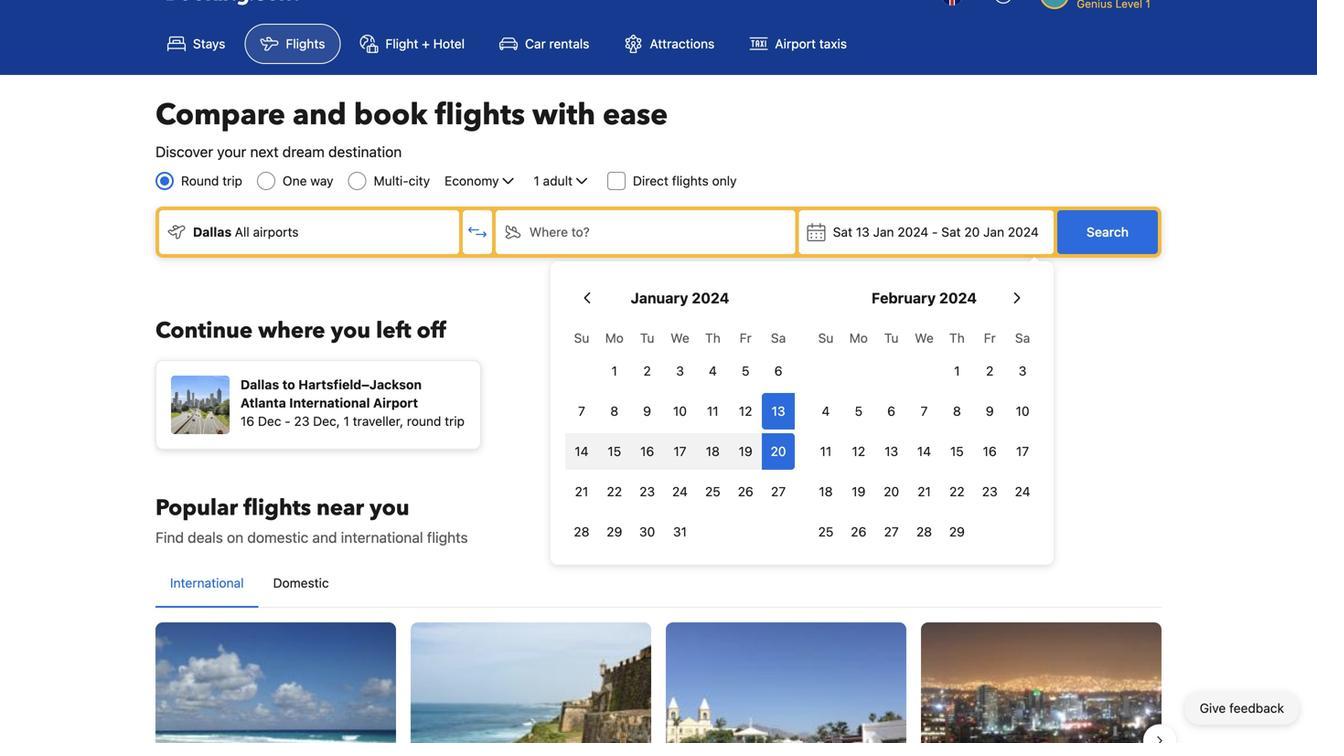 Task type: locate. For each thing, give the bounding box(es) containing it.
0 vertical spatial 12
[[739, 404, 753, 419]]

0 horizontal spatial we
[[671, 331, 690, 346]]

22 inside 22 'option'
[[607, 484, 622, 500]]

14 inside checkbox
[[918, 444, 931, 459]]

1 24 from the left
[[672, 484, 688, 500]]

9 for 9 february 2024 checkbox
[[986, 404, 994, 419]]

16 for "16 february 2024" checkbox
[[983, 444, 997, 459]]

where to?
[[530, 225, 590, 240]]

9 inside option
[[643, 404, 651, 419]]

16
[[241, 414, 254, 429], [640, 444, 654, 459], [983, 444, 997, 459]]

1 grid from the left
[[565, 320, 795, 551]]

27 for 27 february 2024 checkbox
[[884, 525, 899, 540]]

5 February 2024 checkbox
[[842, 393, 875, 430]]

you left left
[[331, 316, 371, 346]]

0 horizontal spatial 5
[[742, 364, 750, 379]]

2 sa from the left
[[1015, 331, 1030, 346]]

6
[[775, 364, 783, 379], [888, 404, 896, 419]]

1 horizontal spatial 7
[[921, 404, 928, 419]]

29 right 28 checkbox
[[607, 525, 622, 540]]

12
[[739, 404, 753, 419], [852, 444, 866, 459]]

2 inside option
[[986, 364, 994, 379]]

18 for 18 option
[[819, 484, 833, 500]]

0 horizontal spatial jan
[[873, 225, 894, 240]]

1 vertical spatial trip
[[445, 414, 465, 429]]

24 right 23 "checkbox"
[[1015, 484, 1031, 500]]

th up 1 february 2024 checkbox at the right of page
[[950, 331, 965, 346]]

dallas inside dallas to hartsfield–jackson atlanta international airport 16 dec - 23 dec, 1 traveller, round trip
[[241, 377, 279, 392]]

trip down your
[[222, 173, 242, 188]]

29
[[607, 525, 622, 540], [949, 525, 965, 540]]

2 horizontal spatial 20
[[965, 225, 980, 240]]

24
[[672, 484, 688, 500], [1015, 484, 1031, 500]]

4
[[709, 364, 717, 379], [822, 404, 830, 419]]

multi-city
[[374, 173, 430, 188]]

6 right 5 february 2024 "option"
[[888, 404, 896, 419]]

2 horizontal spatial 16
[[983, 444, 997, 459]]

14 left the 15 checkbox
[[575, 444, 589, 459]]

1 horizontal spatial sa
[[1015, 331, 1030, 346]]

0 vertical spatial 5
[[742, 364, 750, 379]]

19 inside the 19 checkbox
[[739, 444, 753, 459]]

- up february 2024 in the top right of the page
[[932, 225, 938, 240]]

sa
[[771, 331, 786, 346], [1015, 331, 1030, 346]]

2024 right the january
[[692, 290, 730, 307]]

1 horizontal spatial 2
[[986, 364, 994, 379]]

1 horizontal spatial 16
[[640, 444, 654, 459]]

17 January 2024 checkbox
[[664, 434, 697, 470]]

24 right 23 january 2024 checkbox
[[672, 484, 688, 500]]

25 left 26 'option'
[[818, 525, 834, 540]]

1 horizontal spatial international
[[289, 396, 370, 411]]

22 January 2024 checkbox
[[598, 474, 631, 511]]

tu
[[640, 331, 655, 346], [884, 331, 899, 346]]

2 15 from the left
[[950, 444, 964, 459]]

1 horizontal spatial 25
[[818, 525, 834, 540]]

2 9 from the left
[[986, 404, 994, 419]]

18 left 19 february 2024 option
[[819, 484, 833, 500]]

14 for 14 february 2024 checkbox
[[918, 444, 931, 459]]

fr up 2 option
[[984, 331, 996, 346]]

22 left 23 january 2024 checkbox
[[607, 484, 622, 500]]

13 for the 13 option
[[885, 444, 899, 459]]

dallas to cancún image
[[156, 623, 396, 744]]

0 horizontal spatial sat
[[833, 225, 853, 240]]

2 22 from the left
[[950, 484, 965, 500]]

1 28 from the left
[[574, 525, 590, 540]]

dallas for dallas
[[193, 225, 232, 240]]

28 left 29 january 2024 option
[[574, 525, 590, 540]]

1 left adult
[[534, 173, 540, 188]]

0 horizontal spatial 9
[[643, 404, 651, 419]]

12 right the 11 option
[[739, 404, 753, 419]]

grid
[[565, 320, 795, 551], [810, 320, 1039, 551]]

1 left 2 january 2024 checkbox
[[612, 364, 618, 379]]

7 February 2024 checkbox
[[908, 393, 941, 430]]

16 left dec
[[241, 414, 254, 429]]

8 right 7 january 2024 checkbox
[[611, 404, 619, 419]]

domestic
[[247, 529, 309, 547]]

1 horizontal spatial su
[[818, 331, 834, 346]]

10 for '10 february 2024' option
[[1016, 404, 1030, 419]]

11
[[707, 404, 719, 419], [820, 444, 832, 459]]

1 7 from the left
[[578, 404, 585, 419]]

flights left only
[[672, 173, 709, 188]]

6 right the 5 checkbox
[[775, 364, 783, 379]]

9 right 8 option
[[643, 404, 651, 419]]

0 vertical spatial 11
[[707, 404, 719, 419]]

0 horizontal spatial 10
[[673, 404, 687, 419]]

7 left "8" option
[[921, 404, 928, 419]]

su up 7 january 2024 checkbox
[[574, 331, 589, 346]]

direct
[[633, 173, 669, 188]]

11 inside option
[[707, 404, 719, 419]]

1 vertical spatial 5
[[855, 404, 863, 419]]

4 inside checkbox
[[709, 364, 717, 379]]

0 horizontal spatial mo
[[605, 331, 624, 346]]

9 for 9 option on the bottom of the page
[[643, 404, 651, 419]]

28 inside checkbox
[[574, 525, 590, 540]]

1 9 from the left
[[643, 404, 651, 419]]

14 January 2024 checkbox
[[565, 434, 598, 470]]

0 horizontal spatial international
[[170, 576, 244, 591]]

2 vertical spatial 20
[[884, 484, 899, 500]]

compare
[[156, 95, 285, 135]]

2 su from the left
[[818, 331, 834, 346]]

2 we from the left
[[915, 331, 934, 346]]

26 right the 25 option
[[851, 525, 867, 540]]

29 February 2024 checkbox
[[941, 514, 974, 551]]

1 10 from the left
[[673, 404, 687, 419]]

5 inside "option"
[[855, 404, 863, 419]]

1 horizontal spatial -
[[932, 225, 938, 240]]

0 vertical spatial 26
[[738, 484, 754, 500]]

2 7 from the left
[[921, 404, 928, 419]]

- inside dallas to hartsfield–jackson atlanta international airport 16 dec - 23 dec, 1 traveller, round trip
[[285, 414, 291, 429]]

0 vertical spatial 13
[[856, 225, 870, 240]]

1 vertical spatial 12
[[852, 444, 866, 459]]

23 inside dallas to hartsfield–jackson atlanta international airport 16 dec - 23 dec, 1 traveller, round trip
[[294, 414, 310, 429]]

flights inside compare and book flights with ease discover your next dream destination
[[435, 95, 525, 135]]

24 for 24 checkbox
[[1015, 484, 1031, 500]]

and inside compare and book flights with ease discover your next dream destination
[[293, 95, 347, 135]]

16 cell
[[631, 430, 664, 470]]

2 grid from the left
[[810, 320, 1039, 551]]

dallas left all on the top left of the page
[[193, 225, 232, 240]]

3
[[676, 364, 684, 379], [1019, 364, 1027, 379]]

2 left 3 january 2024 checkbox
[[644, 364, 651, 379]]

4 for 4 option
[[822, 404, 830, 419]]

26 for 26 option
[[738, 484, 754, 500]]

28 right 27 february 2024 checkbox
[[917, 525, 932, 540]]

9 right "8" option
[[986, 404, 994, 419]]

1 vertical spatial you
[[370, 494, 409, 524]]

24 inside the 24 january 2024 checkbox
[[672, 484, 688, 500]]

18 right 17 'option'
[[706, 444, 720, 459]]

2 3 from the left
[[1019, 364, 1027, 379]]

5 inside checkbox
[[742, 364, 750, 379]]

2 17 from the left
[[1016, 444, 1029, 459]]

2 inside checkbox
[[644, 364, 651, 379]]

23 left dec,
[[294, 414, 310, 429]]

dallas up 'atlanta'
[[241, 377, 279, 392]]

5 right 4 january 2024 checkbox
[[742, 364, 750, 379]]

27 right 26 'option'
[[884, 525, 899, 540]]

you inside the popular flights near you find deals on domestic and international flights
[[370, 494, 409, 524]]

18 February 2024 checkbox
[[810, 474, 842, 511]]

1 left 2 option
[[954, 364, 960, 379]]

grid for february
[[810, 320, 1039, 551]]

7
[[578, 404, 585, 419], [921, 404, 928, 419]]

search
[[1087, 225, 1129, 240]]

17 right "16 february 2024" checkbox
[[1016, 444, 1029, 459]]

23 left the 24 january 2024 checkbox
[[640, 484, 655, 500]]

1 3 from the left
[[676, 364, 684, 379]]

0 horizontal spatial 27
[[771, 484, 786, 500]]

25 inside option
[[705, 484, 721, 500]]

1 vertical spatial 18
[[819, 484, 833, 500]]

multi-
[[374, 173, 409, 188]]

0 vertical spatial 18
[[706, 444, 720, 459]]

su for february
[[818, 331, 834, 346]]

jan
[[873, 225, 894, 240], [984, 225, 1005, 240]]

25 February 2024 checkbox
[[810, 514, 842, 551]]

2 24 from the left
[[1015, 484, 1031, 500]]

20 inside 20 january 2024 option
[[771, 444, 786, 459]]

25 left 26 option
[[705, 484, 721, 500]]

traveller,
[[353, 414, 403, 429]]

round trip
[[181, 173, 242, 188]]

th up 4 january 2024 checkbox
[[705, 331, 721, 346]]

1 horizontal spatial 22
[[950, 484, 965, 500]]

international down "deals" at the left of the page
[[170, 576, 244, 591]]

1 horizontal spatial dallas
[[241, 377, 279, 392]]

8
[[611, 404, 619, 419], [953, 404, 961, 419]]

0 vertical spatial international
[[289, 396, 370, 411]]

1 horizontal spatial 27
[[884, 525, 899, 540]]

7 left 8 option
[[578, 404, 585, 419]]

tu for february 2024
[[884, 331, 899, 346]]

airport left taxis
[[775, 36, 816, 51]]

12 left the 13 option
[[852, 444, 866, 459]]

1 22 from the left
[[607, 484, 622, 500]]

20 inside '20 february 2024' option
[[884, 484, 899, 500]]

23 inside 23 "checkbox"
[[982, 484, 998, 500]]

0 vertical spatial 4
[[709, 364, 717, 379]]

2 February 2024 checkbox
[[974, 353, 1006, 390]]

25
[[705, 484, 721, 500], [818, 525, 834, 540]]

0 horizontal spatial 18
[[706, 444, 720, 459]]

2 right 1 february 2024 checkbox at the right of page
[[986, 364, 994, 379]]

26 right 25 january 2024 option
[[738, 484, 754, 500]]

off
[[417, 316, 446, 346]]

1 horizontal spatial 10
[[1016, 404, 1030, 419]]

0 horizontal spatial -
[[285, 414, 291, 429]]

27
[[771, 484, 786, 500], [884, 525, 899, 540]]

1 vertical spatial dallas
[[241, 377, 279, 392]]

13 inside option
[[885, 444, 899, 459]]

international inside 'international' button
[[170, 576, 244, 591]]

5 for the 5 checkbox
[[742, 364, 750, 379]]

18 January 2024 checkbox
[[697, 434, 729, 470]]

1 January 2024 checkbox
[[598, 353, 631, 390]]

continue where you left off
[[156, 316, 446, 346]]

1 vertical spatial 4
[[822, 404, 830, 419]]

24 January 2024 checkbox
[[664, 474, 697, 511]]

mo up 5 february 2024 "option"
[[850, 331, 868, 346]]

8 right 7 checkbox
[[953, 404, 961, 419]]

26
[[738, 484, 754, 500], [851, 525, 867, 540]]

hartsfield–jackson
[[298, 377, 422, 392]]

9
[[643, 404, 651, 419], [986, 404, 994, 419]]

city
[[409, 173, 430, 188]]

9 inside checkbox
[[986, 404, 994, 419]]

0 vertical spatial 6
[[775, 364, 783, 379]]

3 January 2024 checkbox
[[664, 353, 697, 390]]

sa up 6 january 2024 option
[[771, 331, 786, 346]]

book
[[354, 95, 428, 135]]

airport
[[775, 36, 816, 51], [373, 396, 418, 411]]

dallas to hartsfield–jackson atlanta international airport 16 dec - 23 dec, 1 traveller, round trip
[[241, 377, 465, 429]]

1 horizontal spatial 13
[[856, 225, 870, 240]]

4 right 3 january 2024 checkbox
[[709, 364, 717, 379]]

0 vertical spatial 19
[[739, 444, 753, 459]]

15 inside checkbox
[[608, 444, 621, 459]]

5 January 2024 checkbox
[[729, 353, 762, 390]]

1 February 2024 checkbox
[[941, 353, 974, 390]]

28 February 2024 checkbox
[[908, 514, 941, 551]]

3 right 2 january 2024 checkbox
[[676, 364, 684, 379]]

dec,
[[313, 414, 340, 429]]

8 inside option
[[611, 404, 619, 419]]

international
[[341, 529, 423, 547]]

15 left "16 february 2024" checkbox
[[950, 444, 964, 459]]

23 January 2024 checkbox
[[631, 474, 664, 511]]

4 inside option
[[822, 404, 830, 419]]

0 horizontal spatial su
[[574, 331, 589, 346]]

14 cell
[[565, 430, 598, 470]]

th
[[705, 331, 721, 346], [950, 331, 965, 346]]

1 th from the left
[[705, 331, 721, 346]]

22 left 23 "checkbox"
[[950, 484, 965, 500]]

17 for 17 'option'
[[674, 444, 687, 459]]

1 vertical spatial 25
[[818, 525, 834, 540]]

19 inside 19 february 2024 option
[[852, 484, 866, 500]]

2 21 from the left
[[918, 484, 931, 500]]

1 vertical spatial 6
[[888, 404, 896, 419]]

29 right 28 february 2024 'option'
[[949, 525, 965, 540]]

2 mo from the left
[[850, 331, 868, 346]]

1 horizontal spatial trip
[[445, 414, 465, 429]]

23
[[294, 414, 310, 429], [640, 484, 655, 500], [982, 484, 998, 500]]

we
[[671, 331, 690, 346], [915, 331, 934, 346]]

15 February 2024 checkbox
[[941, 434, 974, 470]]

1 vertical spatial and
[[312, 529, 337, 547]]

-
[[932, 225, 938, 240], [285, 414, 291, 429]]

domestic
[[273, 576, 329, 591]]

26 inside 26 'option'
[[851, 525, 867, 540]]

1 right dec,
[[344, 414, 349, 429]]

14 February 2024 checkbox
[[908, 434, 941, 470]]

1 sa from the left
[[771, 331, 786, 346]]

- right dec
[[285, 414, 291, 429]]

7 inside checkbox
[[921, 404, 928, 419]]

6 for 6 february 2024 'checkbox'
[[888, 404, 896, 419]]

25 for 25 january 2024 option
[[705, 484, 721, 500]]

17 for 17 checkbox
[[1016, 444, 1029, 459]]

2 horizontal spatial 23
[[982, 484, 998, 500]]

where
[[530, 225, 568, 240]]

19 for 19 february 2024 option
[[852, 484, 866, 500]]

1 horizontal spatial we
[[915, 331, 934, 346]]

1 we from the left
[[671, 331, 690, 346]]

dallas to san josé del cabo image
[[666, 623, 907, 744]]

10 for 10 option on the bottom of page
[[673, 404, 687, 419]]

2 th from the left
[[950, 331, 965, 346]]

1 vertical spatial airport
[[373, 396, 418, 411]]

0 horizontal spatial 29
[[607, 525, 622, 540]]

flights link
[[245, 24, 341, 64]]

we up 3 january 2024 checkbox
[[671, 331, 690, 346]]

flights up the economy
[[435, 95, 525, 135]]

sat
[[833, 225, 853, 240], [942, 225, 961, 240]]

airport up traveller,
[[373, 396, 418, 411]]

23 inside 23 january 2024 checkbox
[[640, 484, 655, 500]]

15
[[608, 444, 621, 459], [950, 444, 964, 459]]

14 right the 13 option
[[918, 444, 931, 459]]

10
[[673, 404, 687, 419], [1016, 404, 1030, 419]]

0 horizontal spatial fr
[[740, 331, 752, 346]]

28 for 28 checkbox
[[574, 525, 590, 540]]

24 inside 24 checkbox
[[1015, 484, 1031, 500]]

1 horizontal spatial 24
[[1015, 484, 1031, 500]]

2 for january 2024
[[644, 364, 651, 379]]

2 jan from the left
[[984, 225, 1005, 240]]

6 for 6 january 2024 option
[[775, 364, 783, 379]]

1 horizontal spatial th
[[950, 331, 965, 346]]

region
[[141, 616, 1177, 744]]

we down february 2024 in the top right of the page
[[915, 331, 934, 346]]

tu down february
[[884, 331, 899, 346]]

and down "near"
[[312, 529, 337, 547]]

and
[[293, 95, 347, 135], [312, 529, 337, 547]]

15 inside option
[[950, 444, 964, 459]]

1 jan from the left
[[873, 225, 894, 240]]

1 horizontal spatial 11
[[820, 444, 832, 459]]

you
[[331, 316, 371, 346], [370, 494, 409, 524]]

flights up domestic
[[243, 494, 311, 524]]

28 inside 'option'
[[917, 525, 932, 540]]

1 vertical spatial 13
[[772, 404, 785, 419]]

0 horizontal spatial 22
[[607, 484, 622, 500]]

18 inside option
[[706, 444, 720, 459]]

11 left "12 february 2024" checkbox
[[820, 444, 832, 459]]

flight + hotel
[[386, 36, 465, 51]]

16 February 2024 checkbox
[[974, 434, 1006, 470]]

17 left 18 option
[[674, 444, 687, 459]]

2 horizontal spatial 13
[[885, 444, 899, 459]]

1 horizontal spatial sat
[[942, 225, 961, 240]]

27 February 2024 checkbox
[[875, 514, 908, 551]]

1 17 from the left
[[674, 444, 687, 459]]

7 inside checkbox
[[578, 404, 585, 419]]

0 horizontal spatial 13
[[772, 404, 785, 419]]

0 vertical spatial dallas
[[193, 225, 232, 240]]

0 horizontal spatial 4
[[709, 364, 717, 379]]

0 vertical spatial 27
[[771, 484, 786, 500]]

24 February 2024 checkbox
[[1006, 474, 1039, 511]]

18 inside option
[[819, 484, 833, 500]]

1 fr from the left
[[740, 331, 752, 346]]

19
[[739, 444, 753, 459], [852, 484, 866, 500]]

0 horizontal spatial 28
[[574, 525, 590, 540]]

international
[[289, 396, 370, 411], [170, 576, 244, 591]]

21 left 22 'option'
[[575, 484, 589, 500]]

2 tu from the left
[[884, 331, 899, 346]]

1 14 from the left
[[575, 444, 589, 459]]

7 for 7 checkbox
[[921, 404, 928, 419]]

1 horizontal spatial 23
[[640, 484, 655, 500]]

th for february 2024
[[950, 331, 965, 346]]

1 horizontal spatial mo
[[850, 331, 868, 346]]

1 vertical spatial 20
[[771, 444, 786, 459]]

mo for january
[[605, 331, 624, 346]]

dec
[[258, 414, 281, 429]]

0 horizontal spatial 15
[[608, 444, 621, 459]]

0 vertical spatial 25
[[705, 484, 721, 500]]

17 inside 'option'
[[674, 444, 687, 459]]

mo up 1 january 2024 option
[[605, 331, 624, 346]]

14 inside checkbox
[[575, 444, 589, 459]]

0 horizontal spatial 20
[[771, 444, 786, 459]]

1 vertical spatial -
[[285, 414, 291, 429]]

2 8 from the left
[[953, 404, 961, 419]]

2 January 2024 checkbox
[[631, 353, 664, 390]]

2 for february 2024
[[986, 364, 994, 379]]

1 vertical spatial 19
[[852, 484, 866, 500]]

0 horizontal spatial 17
[[674, 444, 687, 459]]

20
[[965, 225, 980, 240], [771, 444, 786, 459], [884, 484, 899, 500]]

1 horizontal spatial 6
[[888, 404, 896, 419]]

2024 right february
[[940, 290, 977, 307]]

6 inside option
[[775, 364, 783, 379]]

2 10 from the left
[[1016, 404, 1030, 419]]

trip
[[222, 173, 242, 188], [445, 414, 465, 429]]

1 inside checkbox
[[954, 364, 960, 379]]

16 right the 15 checkbox
[[640, 444, 654, 459]]

you up international on the bottom
[[370, 494, 409, 524]]

4 February 2024 checkbox
[[810, 393, 842, 430]]

19 cell
[[729, 430, 762, 470]]

8 inside option
[[953, 404, 961, 419]]

17 inside checkbox
[[1016, 444, 1029, 459]]

dallas for dallas to hartsfield–jackson atlanta international airport
[[241, 377, 279, 392]]

1 horizontal spatial 28
[[917, 525, 932, 540]]

10 right 9 option on the bottom of the page
[[673, 404, 687, 419]]

taxis
[[820, 36, 847, 51]]

22 inside 22 checkbox
[[950, 484, 965, 500]]

1 horizontal spatial 20
[[884, 484, 899, 500]]

1 horizontal spatial 19
[[852, 484, 866, 500]]

0 horizontal spatial 24
[[672, 484, 688, 500]]

0 horizontal spatial trip
[[222, 173, 242, 188]]

0 horizontal spatial th
[[705, 331, 721, 346]]

international up dec,
[[289, 396, 370, 411]]

3 February 2024 checkbox
[[1006, 353, 1039, 390]]

round
[[181, 173, 219, 188]]

2 29 from the left
[[949, 525, 965, 540]]

1
[[534, 173, 540, 188], [612, 364, 618, 379], [954, 364, 960, 379], [344, 414, 349, 429]]

1 mo from the left
[[605, 331, 624, 346]]

0 horizontal spatial 12
[[739, 404, 753, 419]]

0 horizontal spatial 16
[[241, 414, 254, 429]]

8 January 2024 checkbox
[[598, 393, 631, 430]]

1 horizontal spatial 8
[[953, 404, 961, 419]]

1 8 from the left
[[611, 404, 619, 419]]

stays
[[193, 36, 225, 51]]

26 inside 26 option
[[738, 484, 754, 500]]

destination
[[328, 143, 402, 161]]

0 horizontal spatial 8
[[611, 404, 619, 419]]

fr up the 5 checkbox
[[740, 331, 752, 346]]

16 January 2024 checkbox
[[631, 434, 664, 470]]

6 inside 'checkbox'
[[888, 404, 896, 419]]

su up 4 option
[[818, 331, 834, 346]]

and up "dream"
[[293, 95, 347, 135]]

2 14 from the left
[[918, 444, 931, 459]]

tab list
[[156, 560, 1162, 609]]

1 horizontal spatial 26
[[851, 525, 867, 540]]

2024
[[898, 225, 929, 240], [1008, 225, 1039, 240], [692, 290, 730, 307], [940, 290, 977, 307]]

16 inside 16 checkbox
[[640, 444, 654, 459]]

13 for 13 checkbox
[[772, 404, 785, 419]]

trip right round
[[445, 414, 465, 429]]

1 vertical spatial 27
[[884, 525, 899, 540]]

1 29 from the left
[[607, 525, 622, 540]]

10 January 2024 checkbox
[[664, 393, 697, 430]]

where
[[258, 316, 325, 346]]

0 horizontal spatial 25
[[705, 484, 721, 500]]

13
[[856, 225, 870, 240], [772, 404, 785, 419], [885, 444, 899, 459]]

11 inside checkbox
[[820, 444, 832, 459]]

11 right 10 option on the bottom of page
[[707, 404, 719, 419]]

2024 left search
[[1008, 225, 1039, 240]]

1 21 from the left
[[575, 484, 589, 500]]

11 for the 11 option
[[707, 404, 719, 419]]

2
[[644, 364, 651, 379], [986, 364, 994, 379]]

23 for 23 "checkbox"
[[982, 484, 998, 500]]

9 January 2024 checkbox
[[631, 393, 664, 430]]

4 left 5 february 2024 "option"
[[822, 404, 830, 419]]

3 right 2 option
[[1019, 364, 1027, 379]]

2 28 from the left
[[917, 525, 932, 540]]

1 horizontal spatial 3
[[1019, 364, 1027, 379]]

20 for '20 february 2024' option
[[884, 484, 899, 500]]

18 cell
[[697, 430, 729, 470]]

20 up february 2024 in the top right of the page
[[965, 225, 980, 240]]

economy
[[445, 173, 499, 188]]

sa for january 2024
[[771, 331, 786, 346]]

2 2 from the left
[[986, 364, 994, 379]]

su
[[574, 331, 589, 346], [818, 331, 834, 346]]

20 right 19 february 2024 option
[[884, 484, 899, 500]]

0 horizontal spatial grid
[[565, 320, 795, 551]]

16 right 15 option
[[983, 444, 997, 459]]

january
[[631, 290, 688, 307]]

sa up 3 february 2024 checkbox
[[1015, 331, 1030, 346]]

1 15 from the left
[[608, 444, 621, 459]]

28 for 28 february 2024 'option'
[[917, 525, 932, 540]]

0 vertical spatial 20
[[965, 225, 980, 240]]

15 cell
[[598, 430, 631, 470]]

11 for 11 checkbox
[[820, 444, 832, 459]]

1 horizontal spatial 15
[[950, 444, 964, 459]]

0 horizontal spatial sa
[[771, 331, 786, 346]]

0 horizontal spatial dallas
[[193, 225, 232, 240]]

16 inside "16 february 2024" checkbox
[[983, 444, 997, 459]]

0 horizontal spatial 21
[[575, 484, 589, 500]]

tu up 2 january 2024 checkbox
[[640, 331, 655, 346]]

15 for the 15 checkbox
[[608, 444, 621, 459]]

14
[[575, 444, 589, 459], [918, 444, 931, 459]]

12 for "12 january 2024" checkbox at the bottom of the page
[[739, 404, 753, 419]]

31 January 2024 checkbox
[[664, 514, 697, 551]]

20 for 20 january 2024 option
[[771, 444, 786, 459]]

27 right 26 option
[[771, 484, 786, 500]]

car rentals link
[[484, 24, 605, 64]]

25 inside option
[[818, 525, 834, 540]]

2 fr from the left
[[984, 331, 996, 346]]

1 tu from the left
[[640, 331, 655, 346]]

5 for 5 february 2024 "option"
[[855, 404, 863, 419]]

1 horizontal spatial grid
[[810, 320, 1039, 551]]

january 2024
[[631, 290, 730, 307]]

10 right 9 february 2024 checkbox
[[1016, 404, 1030, 419]]

23 right 22 checkbox
[[982, 484, 998, 500]]

left
[[376, 316, 411, 346]]

21 for "21" option
[[575, 484, 589, 500]]

0 horizontal spatial tu
[[640, 331, 655, 346]]

international inside dallas to hartsfield–jackson atlanta international airport 16 dec - 23 dec, 1 traveller, round trip
[[289, 396, 370, 411]]

0 horizontal spatial 14
[[575, 444, 589, 459]]

13 February 2024 checkbox
[[875, 434, 908, 470]]

compare and book flights with ease discover your next dream destination
[[156, 95, 668, 161]]

20 right the 19 checkbox
[[771, 444, 786, 459]]

1 2 from the left
[[644, 364, 651, 379]]

5 right 4 option
[[855, 404, 863, 419]]

21 right '20 february 2024' option
[[918, 484, 931, 500]]

13 inside checkbox
[[772, 404, 785, 419]]

hotel
[[433, 36, 465, 51]]

1 su from the left
[[574, 331, 589, 346]]

we for february
[[915, 331, 934, 346]]

19 February 2024 checkbox
[[842, 474, 875, 511]]

car rentals
[[525, 36, 590, 51]]

search button
[[1058, 210, 1158, 254]]

15 left 16 checkbox
[[608, 444, 621, 459]]



Task type: describe. For each thing, give the bounding box(es) containing it.
give feedback button
[[1185, 693, 1299, 726]]

dallas all airports
[[193, 225, 299, 240]]

airports
[[253, 225, 299, 240]]

adult
[[543, 173, 573, 188]]

30
[[639, 525, 655, 540]]

0 vertical spatial airport
[[775, 36, 816, 51]]

popular flights near you find deals on domestic and international flights
[[156, 494, 468, 547]]

- inside dropdown button
[[932, 225, 938, 240]]

27 for the 27 january 2024 checkbox
[[771, 484, 786, 500]]

flight + hotel link
[[344, 24, 480, 64]]

your
[[217, 143, 246, 161]]

all
[[235, 225, 250, 240]]

flight
[[386, 36, 418, 51]]

we for january
[[671, 331, 690, 346]]

13 inside dropdown button
[[856, 225, 870, 240]]

0 vertical spatial trip
[[222, 173, 242, 188]]

29 for 29 option
[[949, 525, 965, 540]]

flights right international on the bottom
[[427, 529, 468, 547]]

23 February 2024 checkbox
[[974, 474, 1006, 511]]

30 January 2024 checkbox
[[631, 514, 664, 551]]

dallas to san juan image
[[411, 623, 651, 744]]

15 for 15 option
[[950, 444, 964, 459]]

tu for january 2024
[[640, 331, 655, 346]]

7 for 7 january 2024 checkbox
[[578, 404, 585, 419]]

16 inside dallas to hartsfield–jackson atlanta international airport 16 dec - 23 dec, 1 traveller, round trip
[[241, 414, 254, 429]]

12 for "12 february 2024" checkbox
[[852, 444, 866, 459]]

26 January 2024 checkbox
[[729, 474, 762, 511]]

3 for february 2024
[[1019, 364, 1027, 379]]

find
[[156, 529, 184, 547]]

8 February 2024 checkbox
[[941, 393, 974, 430]]

20 inside sat 13 jan 2024 - sat 20 jan 2024 dropdown button
[[965, 225, 980, 240]]

13 January 2024 checkbox
[[762, 393, 795, 430]]

rentals
[[549, 36, 590, 51]]

0 vertical spatial you
[[331, 316, 371, 346]]

20 January 2024 checkbox
[[762, 434, 795, 470]]

tab list containing international
[[156, 560, 1162, 609]]

+
[[422, 36, 430, 51]]

continue
[[156, 316, 253, 346]]

flights
[[286, 36, 325, 51]]

19 for the 19 checkbox
[[739, 444, 753, 459]]

14 for 14 checkbox
[[575, 444, 589, 459]]

3 for january 2024
[[676, 364, 684, 379]]

18 for 18 option
[[706, 444, 720, 459]]

su for january
[[574, 331, 589, 346]]

20 February 2024 checkbox
[[875, 474, 908, 511]]

with
[[532, 95, 596, 135]]

one
[[283, 173, 307, 188]]

one way
[[283, 173, 334, 188]]

go to booking.com flights image
[[167, 0, 298, 5]]

airport inside dallas to hartsfield–jackson atlanta international airport 16 dec - 23 dec, 1 traveller, round trip
[[373, 396, 418, 411]]

fr for january 2024
[[740, 331, 752, 346]]

1 inside option
[[612, 364, 618, 379]]

17 February 2024 checkbox
[[1006, 434, 1039, 470]]

24 for the 24 january 2024 checkbox
[[672, 484, 688, 500]]

16 for 16 checkbox
[[640, 444, 654, 459]]

give
[[1200, 701, 1226, 716]]

1 adult
[[534, 173, 573, 188]]

sa for february 2024
[[1015, 331, 1030, 346]]

12 February 2024 checkbox
[[842, 434, 875, 470]]

direct flights only
[[633, 173, 737, 188]]

fr for february 2024
[[984, 331, 996, 346]]

22 for 22 checkbox
[[950, 484, 965, 500]]

mo for february
[[850, 331, 868, 346]]

february
[[872, 290, 936, 307]]

sat 13 jan 2024 - sat 20 jan 2024
[[833, 225, 1039, 240]]

11 February 2024 checkbox
[[810, 434, 842, 470]]

21 for 21 february 2024 option at the bottom right of the page
[[918, 484, 931, 500]]

1 inside popup button
[[534, 173, 540, 188]]

9 February 2024 checkbox
[[974, 393, 1006, 430]]

26 for 26 'option'
[[851, 525, 867, 540]]

near
[[317, 494, 364, 524]]

25 January 2024 checkbox
[[697, 474, 729, 511]]

1 sat from the left
[[833, 225, 853, 240]]

ease
[[603, 95, 668, 135]]

deals
[[188, 529, 223, 547]]

popular
[[156, 494, 238, 524]]

car
[[525, 36, 546, 51]]

airport taxis
[[775, 36, 847, 51]]

1 inside dallas to hartsfield–jackson atlanta international airport 16 dec - 23 dec, 1 traveller, round trip
[[344, 414, 349, 429]]

6 February 2024 checkbox
[[875, 393, 908, 430]]

trip inside dallas to hartsfield–jackson atlanta international airport 16 dec - 23 dec, 1 traveller, round trip
[[445, 414, 465, 429]]

22 February 2024 checkbox
[[941, 474, 974, 511]]

11 January 2024 checkbox
[[697, 393, 729, 430]]

8 for "8" option
[[953, 404, 961, 419]]

13 cell
[[762, 390, 795, 430]]

and inside the popular flights near you find deals on domestic and international flights
[[312, 529, 337, 547]]

airport taxis link
[[734, 24, 863, 64]]

february 2024
[[872, 290, 977, 307]]

27 January 2024 checkbox
[[762, 474, 795, 511]]

6 January 2024 checkbox
[[762, 353, 795, 390]]

1 adult button
[[532, 170, 593, 192]]

17 cell
[[664, 430, 697, 470]]

way
[[310, 173, 334, 188]]

atlanta
[[241, 396, 286, 411]]

15 January 2024 checkbox
[[598, 434, 631, 470]]

grid for january
[[565, 320, 795, 551]]

21 February 2024 checkbox
[[908, 474, 941, 511]]

attractions
[[650, 36, 715, 51]]

where to? button
[[496, 210, 796, 254]]

26 February 2024 checkbox
[[842, 514, 875, 551]]

to
[[282, 377, 295, 392]]

sat 13 jan 2024 - sat 20 jan 2024 button
[[799, 210, 1054, 254]]

7 January 2024 checkbox
[[565, 393, 598, 430]]

dream
[[283, 143, 325, 161]]

next
[[250, 143, 279, 161]]

on
[[227, 529, 244, 547]]

4 January 2024 checkbox
[[697, 353, 729, 390]]

22 for 22 'option'
[[607, 484, 622, 500]]

th for january 2024
[[705, 331, 721, 346]]

23 for 23 january 2024 checkbox
[[640, 484, 655, 500]]

to?
[[572, 225, 590, 240]]

19 January 2024 checkbox
[[729, 434, 762, 470]]

8 for 8 option
[[611, 404, 619, 419]]

29 January 2024 checkbox
[[598, 514, 631, 551]]

31
[[673, 525, 687, 540]]

domestic button
[[259, 560, 344, 607]]

25 for the 25 option
[[818, 525, 834, 540]]

29 for 29 january 2024 option
[[607, 525, 622, 540]]

round
[[407, 414, 441, 429]]

21 January 2024 checkbox
[[565, 474, 598, 511]]

20 cell
[[762, 430, 795, 470]]

international button
[[156, 560, 259, 607]]

give feedback
[[1200, 701, 1285, 716]]

28 January 2024 checkbox
[[565, 514, 598, 551]]

dallas to mexico city image
[[921, 623, 1162, 744]]

2024 up february
[[898, 225, 929, 240]]

10 February 2024 checkbox
[[1006, 393, 1039, 430]]

2 sat from the left
[[942, 225, 961, 240]]

feedback
[[1230, 701, 1285, 716]]

4 for 4 january 2024 checkbox
[[709, 364, 717, 379]]

discover
[[156, 143, 213, 161]]

12 January 2024 checkbox
[[729, 393, 762, 430]]

stays link
[[152, 24, 241, 64]]

attractions link
[[609, 24, 730, 64]]

only
[[712, 173, 737, 188]]



Task type: vqa. For each thing, say whether or not it's contained in the screenshot.


